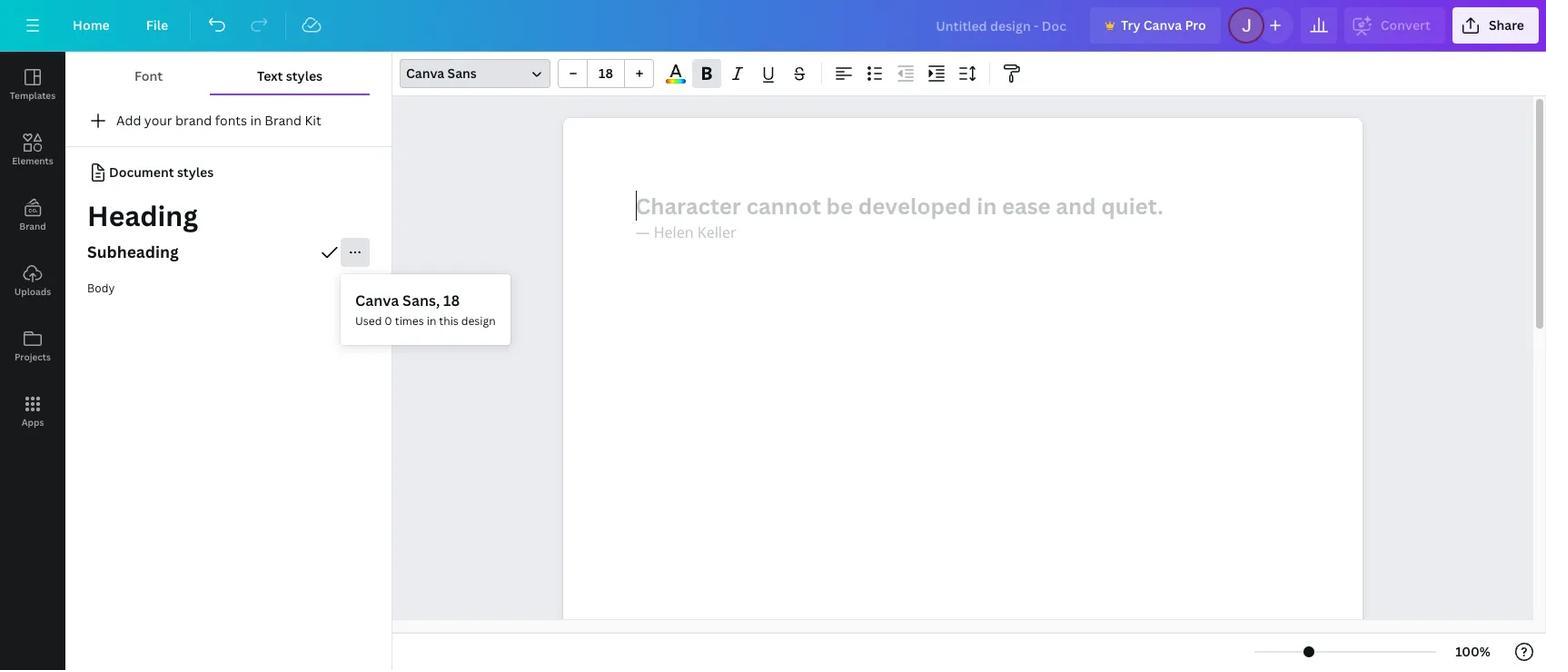 Task type: locate. For each thing, give the bounding box(es) containing it.
styles down brand
[[177, 164, 214, 181]]

canva right "try"
[[1144, 16, 1182, 34]]

2 horizontal spatial canva
[[1144, 16, 1182, 34]]

0 horizontal spatial canva
[[355, 291, 399, 311]]

text styles button
[[210, 59, 370, 94]]

styles right text
[[286, 67, 323, 85]]

styles for document styles
[[177, 164, 214, 181]]

in inside canva sans, 18 used 0 times in this design
[[427, 314, 436, 329]]

home
[[73, 16, 110, 34]]

document styles
[[109, 164, 214, 181]]

canva left sans
[[406, 65, 445, 82]]

used
[[355, 314, 382, 329]]

2 vertical spatial canva
[[355, 291, 399, 311]]

font button
[[87, 59, 210, 94]]

brand left kit
[[265, 112, 302, 129]]

document
[[109, 164, 174, 181]]

main menu bar
[[0, 0, 1547, 52]]

0 horizontal spatial styles
[[177, 164, 214, 181]]

times
[[395, 314, 424, 329]]

styles inside 'button'
[[286, 67, 323, 85]]

projects
[[15, 351, 51, 363]]

color range image
[[666, 79, 686, 84]]

canva inside canva sans, 18 used 0 times in this design
[[355, 291, 399, 311]]

1 horizontal spatial canva
[[406, 65, 445, 82]]

canva inside popup button
[[406, 65, 445, 82]]

canva sans
[[406, 65, 477, 82]]

sans,
[[403, 291, 440, 311]]

0 vertical spatial brand
[[265, 112, 302, 129]]

add your brand fonts in brand kit button
[[65, 103, 392, 139]]

apps button
[[0, 379, 65, 444]]

canva
[[1144, 16, 1182, 34], [406, 65, 445, 82], [355, 291, 399, 311]]

file
[[146, 16, 168, 34]]

body
[[87, 281, 115, 297]]

0 horizontal spatial in
[[250, 112, 262, 129]]

home link
[[58, 7, 124, 44]]

brand up "uploads" button
[[19, 220, 46, 233]]

1 vertical spatial brand
[[19, 220, 46, 233]]

subheading button
[[65, 234, 392, 271]]

1 vertical spatial styles
[[177, 164, 214, 181]]

convert button
[[1345, 7, 1446, 44]]

0 vertical spatial in
[[250, 112, 262, 129]]

fonts
[[215, 112, 247, 129]]

1 vertical spatial canva
[[406, 65, 445, 82]]

text
[[257, 67, 283, 85]]

canva for sans
[[406, 65, 445, 82]]

heading
[[87, 197, 198, 234]]

subheading
[[87, 241, 179, 263]]

uploads button
[[0, 248, 65, 314]]

in right 'fonts'
[[250, 112, 262, 129]]

1 vertical spatial in
[[427, 314, 436, 329]]

18
[[444, 291, 460, 311]]

kit
[[305, 112, 322, 129]]

0 vertical spatial canva
[[1144, 16, 1182, 34]]

0 vertical spatial styles
[[286, 67, 323, 85]]

in inside button
[[250, 112, 262, 129]]

brand
[[265, 112, 302, 129], [19, 220, 46, 233]]

canva sans button
[[400, 59, 551, 88]]

canva sans, 18 used 0 times in this design
[[355, 291, 496, 329]]

in left this
[[427, 314, 436, 329]]

styles
[[286, 67, 323, 85], [177, 164, 214, 181]]

canva up used
[[355, 291, 399, 311]]

styles for text styles
[[286, 67, 323, 85]]

1 horizontal spatial in
[[427, 314, 436, 329]]

None text field
[[563, 118, 1363, 671]]

in
[[250, 112, 262, 129], [427, 314, 436, 329]]

0 horizontal spatial brand
[[19, 220, 46, 233]]

1 horizontal spatial styles
[[286, 67, 323, 85]]

share button
[[1453, 7, 1539, 44]]

group
[[558, 59, 654, 88]]

canva inside button
[[1144, 16, 1182, 34]]



Task type: describe. For each thing, give the bounding box(es) containing it.
elements button
[[0, 117, 65, 183]]

this
[[439, 314, 459, 329]]

body button
[[65, 271, 392, 307]]

font
[[134, 67, 163, 85]]

elements
[[12, 154, 53, 167]]

side panel tab list
[[0, 52, 65, 444]]

templates
[[10, 89, 56, 102]]

convert
[[1381, 16, 1431, 34]]

– – number field
[[593, 65, 619, 82]]

0
[[385, 314, 392, 329]]

try canva pro button
[[1090, 7, 1221, 44]]

text styles
[[257, 67, 323, 85]]

brand button
[[0, 183, 65, 248]]

pro
[[1185, 16, 1207, 34]]

add
[[116, 112, 141, 129]]

projects button
[[0, 314, 65, 379]]

try
[[1121, 16, 1141, 34]]

apps
[[21, 416, 44, 429]]

add your brand fonts in brand kit
[[116, 112, 322, 129]]

canva for sans,
[[355, 291, 399, 311]]

Design title text field
[[922, 7, 1083, 44]]

100%
[[1456, 643, 1491, 661]]

your
[[144, 112, 172, 129]]

try canva pro
[[1121, 16, 1207, 34]]

share
[[1489, 16, 1525, 34]]

heading button
[[65, 194, 392, 238]]

templates button
[[0, 52, 65, 117]]

100% button
[[1444, 638, 1503, 667]]

1 horizontal spatial brand
[[265, 112, 302, 129]]

file button
[[132, 7, 183, 44]]

brand
[[175, 112, 212, 129]]

design
[[461, 314, 496, 329]]

sans
[[448, 65, 477, 82]]

brand inside side panel tab list
[[19, 220, 46, 233]]

uploads
[[14, 285, 51, 298]]



Task type: vqa. For each thing, say whether or not it's contained in the screenshot.
2nd and from the left
no



